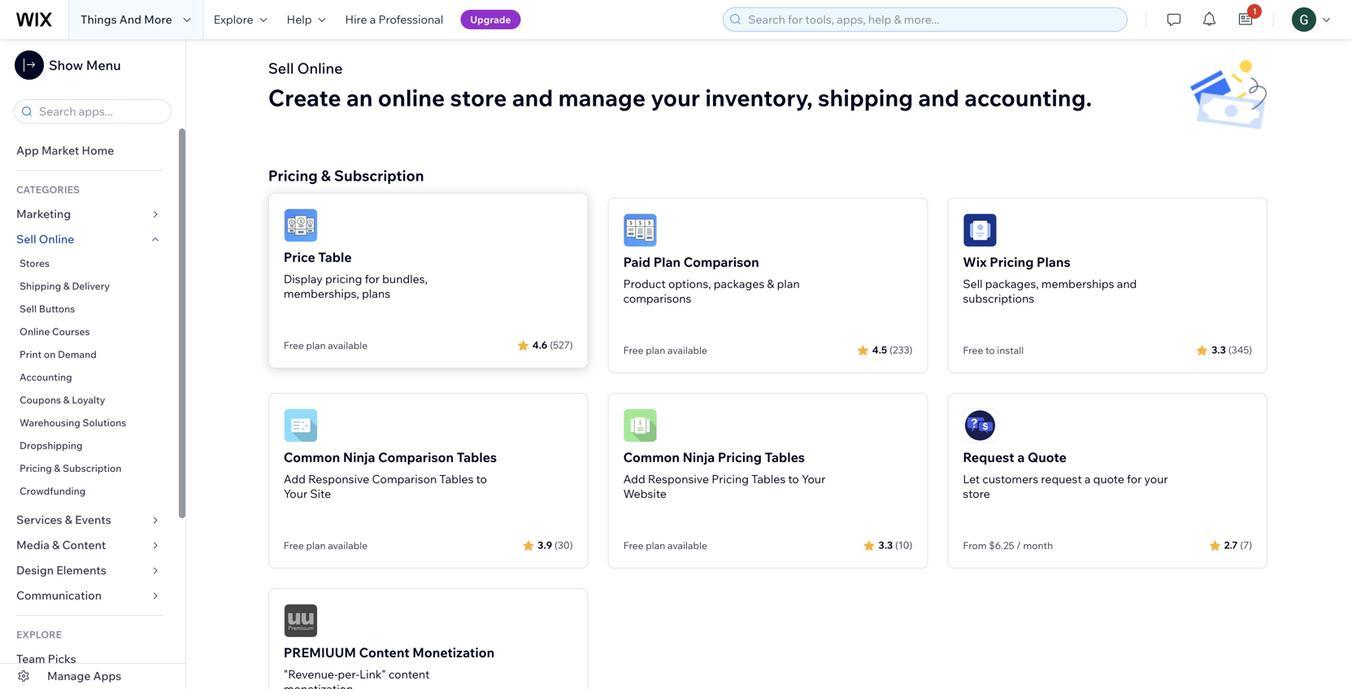 Task type: vqa. For each thing, say whether or not it's contained in the screenshot.
SIDEBAR Element
yes



Task type: locate. For each thing, give the bounding box(es) containing it.
common down common ninja pricing tables logo at the left of the page
[[624, 449, 680, 465]]

common inside common ninja comparison tables add responsive comparison tables to your site
[[284, 449, 340, 465]]

0 vertical spatial your
[[802, 472, 826, 486]]

courses
[[52, 325, 90, 338]]

pricing
[[268, 166, 318, 185], [990, 254, 1034, 270], [718, 449, 762, 465], [20, 462, 52, 474], [712, 472, 749, 486]]

& left delivery
[[63, 280, 70, 292]]

and left manage
[[512, 83, 553, 112]]

online
[[297, 59, 343, 77], [39, 232, 74, 246], [20, 325, 50, 338]]

& right packages
[[767, 277, 775, 291]]

1 vertical spatial your
[[284, 486, 308, 501]]

available down the site
[[328, 539, 368, 552]]

common down common ninja comparison tables logo
[[284, 449, 340, 465]]

add up website
[[624, 472, 646, 486]]

plan down the memberships,
[[306, 339, 326, 351]]

available for common ninja comparison tables
[[328, 539, 368, 552]]

common ninja pricing tables logo image
[[624, 408, 658, 443]]

common ninja comparison tables add responsive comparison tables to your site
[[284, 449, 497, 501]]

online for sell online create an online store and manage your inventory, shipping and accounting.
[[297, 59, 343, 77]]

website
[[624, 486, 667, 501]]

2 vertical spatial comparison
[[372, 472, 437, 486]]

add inside common ninja comparison tables add responsive comparison tables to your site
[[284, 472, 306, 486]]

responsive inside common ninja pricing tables add responsive pricing tables to your website
[[648, 472, 709, 486]]

1 add from the left
[[284, 472, 306, 486]]

monetization
[[413, 644, 495, 661]]

pricing & subscription up price table logo
[[268, 166, 424, 185]]

store right online
[[450, 83, 507, 112]]

1 horizontal spatial add
[[624, 472, 646, 486]]

1 horizontal spatial to
[[789, 472, 800, 486]]

request
[[1042, 472, 1083, 486]]

0 horizontal spatial responsive
[[308, 472, 370, 486]]

online inside sell online create an online store and manage your inventory, shipping and accounting.
[[297, 59, 343, 77]]

0 vertical spatial a
[[370, 12, 376, 26]]

(233)
[[890, 344, 913, 356]]

ninja for pricing
[[683, 449, 715, 465]]

2 vertical spatial a
[[1085, 472, 1091, 486]]

0 horizontal spatial your
[[651, 83, 700, 112]]

store inside sell online create an online store and manage your inventory, shipping and accounting.
[[450, 83, 507, 112]]

subscription down dropshipping link
[[63, 462, 122, 474]]

2 horizontal spatial to
[[986, 344, 995, 356]]

& inside coupons & loyalty link
[[63, 394, 70, 406]]

sell down wix at the top right of the page
[[964, 277, 983, 291]]

add for common ninja pricing tables
[[624, 472, 646, 486]]

more
[[144, 12, 172, 26]]

1 button
[[1229, 0, 1264, 39]]

from $6.25 / month
[[964, 539, 1054, 552]]

1 horizontal spatial store
[[964, 486, 991, 501]]

4.5
[[873, 344, 888, 356]]

sell up create
[[268, 59, 294, 77]]

help button
[[277, 0, 336, 39]]

price table display pricing for bundles, memberships, plans
[[284, 249, 428, 301]]

0 horizontal spatial 3.3
[[879, 539, 893, 551]]

and right shipping
[[919, 83, 960, 112]]

wix pricing plans sell packages, memberships and subscriptions
[[964, 254, 1138, 305]]

create
[[268, 83, 341, 112]]

2 responsive from the left
[[648, 472, 709, 486]]

free down website
[[624, 539, 644, 552]]

accounting
[[20, 371, 72, 383]]

1 responsive from the left
[[308, 472, 370, 486]]

0 vertical spatial content
[[62, 538, 106, 552]]

0 horizontal spatial common
[[284, 449, 340, 465]]

shipping & delivery link
[[0, 275, 179, 298]]

sell inside sell online create an online store and manage your inventory, shipping and accounting.
[[268, 59, 294, 77]]

responsive up the site
[[308, 472, 370, 486]]

your for common ninja comparison tables
[[284, 486, 308, 501]]

paid plan comparison logo image
[[624, 213, 658, 247]]

common
[[284, 449, 340, 465], [624, 449, 680, 465]]

and
[[512, 83, 553, 112], [919, 83, 960, 112], [1118, 277, 1138, 291]]

2 vertical spatial online
[[20, 325, 50, 338]]

premiuum content monetization "revenue-per-link" content monetization.
[[284, 644, 495, 689]]

store inside request a quote let customers request a quote for your store
[[964, 486, 991, 501]]

(30)
[[555, 539, 573, 551]]

manage apps link
[[0, 664, 185, 689]]

available down common ninja pricing tables add responsive pricing tables to your website
[[668, 539, 708, 552]]

media
[[16, 538, 50, 552]]

a up customers
[[1018, 449, 1025, 465]]

sell inside wix pricing plans sell packages, memberships and subscriptions
[[964, 277, 983, 291]]

stores
[[20, 257, 50, 269]]

2 add from the left
[[624, 472, 646, 486]]

plan down comparisons
[[646, 344, 666, 356]]

quote
[[1028, 449, 1067, 465]]

2 common from the left
[[624, 449, 680, 465]]

sell buttons
[[20, 303, 75, 315]]

responsive up website
[[648, 472, 709, 486]]

your for common ninja pricing tables
[[802, 472, 826, 486]]

plan down website
[[646, 539, 666, 552]]

free plan available down the memberships,
[[284, 339, 368, 351]]

your inside common ninja pricing tables add responsive pricing tables to your website
[[802, 472, 826, 486]]

pricing inside wix pricing plans sell packages, memberships and subscriptions
[[990, 254, 1034, 270]]

hire
[[345, 12, 367, 26]]

0 vertical spatial online
[[297, 59, 343, 77]]

0 horizontal spatial content
[[62, 538, 106, 552]]

communication link
[[0, 583, 179, 609]]

0 horizontal spatial ninja
[[343, 449, 375, 465]]

for right quote
[[1128, 472, 1142, 486]]

plan right packages
[[777, 277, 800, 291]]

your right quote
[[1145, 472, 1169, 486]]

1 horizontal spatial subscription
[[334, 166, 424, 185]]

available for common ninja pricing tables
[[668, 539, 708, 552]]

0 horizontal spatial your
[[284, 486, 308, 501]]

comparisons
[[624, 291, 692, 305]]

1 vertical spatial content
[[359, 644, 410, 661]]

online inside "link"
[[20, 325, 50, 338]]

online up create
[[297, 59, 343, 77]]

0 horizontal spatial to
[[476, 472, 487, 486]]

a left quote
[[1085, 472, 1091, 486]]

1 vertical spatial 3.3
[[879, 539, 893, 551]]

add down common ninja comparison tables logo
[[284, 472, 306, 486]]

pricing & subscription up crowdfunding
[[20, 462, 122, 474]]

a right hire
[[370, 12, 376, 26]]

show menu button
[[15, 50, 121, 80]]

3.3 left (10)
[[879, 539, 893, 551]]

comparison for plan
[[684, 254, 760, 270]]

for up plans
[[365, 272, 380, 286]]

sell buttons link
[[0, 298, 179, 321]]

4.6
[[533, 339, 548, 351]]

1 horizontal spatial your
[[802, 472, 826, 486]]

& right media
[[52, 538, 60, 552]]

plan
[[777, 277, 800, 291], [306, 339, 326, 351], [646, 344, 666, 356], [306, 539, 326, 552], [646, 539, 666, 552]]

help
[[287, 12, 312, 26]]

1 horizontal spatial content
[[359, 644, 410, 661]]

content
[[62, 538, 106, 552], [359, 644, 410, 661]]

sidebar element
[[0, 39, 186, 689]]

site
[[310, 486, 331, 501]]

free plan available
[[284, 339, 368, 351], [624, 344, 708, 356], [284, 539, 368, 552], [624, 539, 708, 552]]

add
[[284, 472, 306, 486], [624, 472, 646, 486]]

1 vertical spatial online
[[39, 232, 74, 246]]

comparison inside paid plan comparison product options, packages & plan comparisons
[[684, 254, 760, 270]]

0 vertical spatial for
[[365, 272, 380, 286]]

bundles,
[[382, 272, 428, 286]]

1 ninja from the left
[[343, 449, 375, 465]]

month
[[1024, 539, 1054, 552]]

for inside price table display pricing for bundles, memberships, plans
[[365, 272, 380, 286]]

free plan available for common ninja comparison tables
[[284, 539, 368, 552]]

1 vertical spatial a
[[1018, 449, 1025, 465]]

2.7 (7)
[[1225, 539, 1253, 551]]

your inside common ninja comparison tables add responsive comparison tables to your site
[[284, 486, 308, 501]]

1 vertical spatial subscription
[[63, 462, 122, 474]]

free to install
[[964, 344, 1024, 356]]

free left install
[[964, 344, 984, 356]]

$6.25
[[989, 539, 1015, 552]]

0 horizontal spatial for
[[365, 272, 380, 286]]

1 vertical spatial pricing & subscription
[[20, 462, 122, 474]]

(345)
[[1229, 344, 1253, 356]]

for
[[365, 272, 380, 286], [1128, 472, 1142, 486]]

1 vertical spatial your
[[1145, 472, 1169, 486]]

plans
[[1037, 254, 1071, 270]]

free down the memberships,
[[284, 339, 304, 351]]

0 horizontal spatial and
[[512, 83, 553, 112]]

Search for tools, apps, help & more... field
[[744, 8, 1123, 31]]

& inside shipping & delivery link
[[63, 280, 70, 292]]

sell down "shipping"
[[20, 303, 37, 315]]

memberships
[[1042, 277, 1115, 291]]

& inside services & events link
[[65, 513, 72, 527]]

content inside 'sidebar' element
[[62, 538, 106, 552]]

and inside wix pricing plans sell packages, memberships and subscriptions
[[1118, 277, 1138, 291]]

upgrade button
[[461, 10, 521, 29]]

free up premiuum content monetization logo
[[284, 539, 304, 552]]

2 ninja from the left
[[683, 449, 715, 465]]

& inside paid plan comparison product options, packages & plan comparisons
[[767, 277, 775, 291]]

(7)
[[1241, 539, 1253, 551]]

sell online link
[[0, 227, 179, 252]]

let
[[964, 472, 980, 486]]

coupons & loyalty
[[20, 394, 105, 406]]

1 vertical spatial for
[[1128, 472, 1142, 486]]

to inside common ninja comparison tables add responsive comparison tables to your site
[[476, 472, 487, 486]]

market
[[41, 143, 79, 157]]

wix
[[964, 254, 987, 270]]

0 horizontal spatial a
[[370, 12, 376, 26]]

sell inside sell buttons link
[[20, 303, 37, 315]]

free down comparisons
[[624, 344, 644, 356]]

marketing link
[[0, 202, 179, 227]]

0 vertical spatial store
[[450, 83, 507, 112]]

online up the print
[[20, 325, 50, 338]]

common ninja pricing tables add responsive pricing tables to your website
[[624, 449, 826, 501]]

add for common ninja comparison tables
[[284, 472, 306, 486]]

a
[[370, 12, 376, 26], [1018, 449, 1025, 465], [1085, 472, 1091, 486]]

& left events
[[65, 513, 72, 527]]

& for pricing & subscription link
[[54, 462, 61, 474]]

common inside common ninja pricing tables add responsive pricing tables to your website
[[624, 449, 680, 465]]

0 vertical spatial your
[[651, 83, 700, 112]]

add inside common ninja pricing tables add responsive pricing tables to your website
[[624, 472, 646, 486]]

free for common ninja comparison tables
[[284, 539, 304, 552]]

0 vertical spatial subscription
[[334, 166, 424, 185]]

0 horizontal spatial pricing & subscription
[[20, 462, 122, 474]]

& inside media & content link
[[52, 538, 60, 552]]

3.3 left (345)
[[1212, 344, 1227, 356]]

0 horizontal spatial add
[[284, 472, 306, 486]]

product
[[624, 277, 666, 291]]

subscription down an
[[334, 166, 424, 185]]

1 vertical spatial comparison
[[378, 449, 454, 465]]

1 horizontal spatial common
[[624, 449, 680, 465]]

ninja inside common ninja pricing tables add responsive pricing tables to your website
[[683, 449, 715, 465]]

0 horizontal spatial subscription
[[63, 462, 122, 474]]

plans
[[362, 286, 391, 301]]

pricing & subscription link
[[0, 457, 179, 480]]

your
[[651, 83, 700, 112], [1145, 472, 1169, 486]]

free plan available down comparisons
[[624, 344, 708, 356]]

plan down the site
[[306, 539, 326, 552]]

2 horizontal spatial and
[[1118, 277, 1138, 291]]

content up link"
[[359, 644, 410, 661]]

& left 'loyalty'
[[63, 394, 70, 406]]

an
[[347, 83, 373, 112]]

0 vertical spatial 3.3
[[1212, 344, 1227, 356]]

print on demand
[[20, 348, 97, 360]]

plan for paid plan comparison
[[646, 344, 666, 356]]

1 vertical spatial store
[[964, 486, 991, 501]]

sell inside sell online link
[[16, 232, 36, 246]]

to inside common ninja pricing tables add responsive pricing tables to your website
[[789, 472, 800, 486]]

marketing
[[16, 207, 71, 221]]

menu
[[86, 57, 121, 73]]

available
[[328, 339, 368, 351], [668, 344, 708, 356], [328, 539, 368, 552], [668, 539, 708, 552]]

sell up the stores
[[16, 232, 36, 246]]

comparison for ninja
[[378, 449, 454, 465]]

shipping
[[818, 83, 914, 112]]

0 vertical spatial comparison
[[684, 254, 760, 270]]

1 horizontal spatial pricing & subscription
[[268, 166, 424, 185]]

ninja inside common ninja comparison tables add responsive comparison tables to your site
[[343, 449, 375, 465]]

1 horizontal spatial for
[[1128, 472, 1142, 486]]

1 horizontal spatial a
[[1018, 449, 1025, 465]]

0 vertical spatial pricing & subscription
[[268, 166, 424, 185]]

& up crowdfunding
[[54, 462, 61, 474]]

responsive inside common ninja comparison tables add responsive comparison tables to your site
[[308, 472, 370, 486]]

your right manage
[[651, 83, 700, 112]]

team picks
[[16, 652, 76, 666]]

subscriptions
[[964, 291, 1035, 305]]

0 horizontal spatial store
[[450, 83, 507, 112]]

1 horizontal spatial ninja
[[683, 449, 715, 465]]

free plan available down the site
[[284, 539, 368, 552]]

"revenue-
[[284, 667, 338, 681]]

available down comparisons
[[668, 344, 708, 356]]

content inside the premiuum content monetization "revenue-per-link" content monetization.
[[359, 644, 410, 661]]

& for shipping & delivery link
[[63, 280, 70, 292]]

price
[[284, 249, 315, 265]]

1 horizontal spatial 3.3
[[1212, 344, 1227, 356]]

and right memberships
[[1118, 277, 1138, 291]]

1 common from the left
[[284, 449, 340, 465]]

& inside pricing & subscription link
[[54, 462, 61, 474]]

services
[[16, 513, 62, 527]]

online down marketing
[[39, 232, 74, 246]]

free plan available down website
[[624, 539, 708, 552]]

3.3 for common ninja pricing tables
[[879, 539, 893, 551]]

plan inside paid plan comparison product options, packages & plan comparisons
[[777, 277, 800, 291]]

warehousing solutions link
[[0, 412, 179, 434]]

common for common ninja pricing tables
[[624, 449, 680, 465]]

store down let
[[964, 486, 991, 501]]

2 horizontal spatial a
[[1085, 472, 1091, 486]]

tables
[[457, 449, 497, 465], [765, 449, 805, 465], [440, 472, 474, 486], [752, 472, 786, 486]]

categories
[[16, 183, 80, 196]]

1 horizontal spatial responsive
[[648, 472, 709, 486]]

accounting.
[[965, 83, 1093, 112]]

sell
[[268, 59, 294, 77], [16, 232, 36, 246], [964, 277, 983, 291], [20, 303, 37, 315]]

content
[[389, 667, 430, 681]]

content down services & events link
[[62, 538, 106, 552]]

ninja
[[343, 449, 375, 465], [683, 449, 715, 465]]

and for subscriptions
[[1118, 277, 1138, 291]]

1 horizontal spatial your
[[1145, 472, 1169, 486]]



Task type: describe. For each thing, give the bounding box(es) containing it.
to for common ninja comparison tables
[[476, 472, 487, 486]]

display
[[284, 272, 323, 286]]

design elements link
[[0, 558, 179, 583]]

picks
[[48, 652, 76, 666]]

communication
[[16, 588, 104, 602]]

services & events link
[[0, 508, 179, 533]]

1 horizontal spatial and
[[919, 83, 960, 112]]

your inside request a quote let customers request a quote for your store
[[1145, 472, 1169, 486]]

install
[[998, 344, 1024, 356]]

paid plan comparison product options, packages & plan comparisons
[[624, 254, 800, 305]]

and
[[119, 12, 142, 26]]

online for sell online
[[39, 232, 74, 246]]

request a quote logo image
[[964, 408, 998, 443]]

dropshipping link
[[0, 434, 179, 457]]

media & content link
[[0, 533, 179, 558]]

events
[[75, 513, 111, 527]]

& for coupons & loyalty link
[[63, 394, 70, 406]]

design
[[16, 563, 54, 577]]

4.5 (233)
[[873, 344, 913, 356]]

inventory,
[[706, 83, 813, 112]]

online courses
[[20, 325, 90, 338]]

available down the memberships,
[[328, 339, 368, 351]]

show menu
[[49, 57, 121, 73]]

& down create
[[321, 166, 331, 185]]

responsive for comparison
[[308, 472, 370, 486]]

coupons
[[20, 394, 61, 406]]

sell online
[[16, 232, 74, 246]]

common ninja comparison tables logo image
[[284, 408, 318, 443]]

warehousing solutions
[[20, 417, 126, 429]]

plan
[[654, 254, 681, 270]]

common for common ninja comparison tables
[[284, 449, 340, 465]]

pricing inside 'sidebar' element
[[20, 462, 52, 474]]

packages,
[[986, 277, 1039, 291]]

free for paid plan comparison
[[624, 344, 644, 356]]

delivery
[[72, 280, 110, 292]]

loyalty
[[72, 394, 105, 406]]

manage
[[47, 669, 91, 683]]

subscription inside pricing & subscription link
[[63, 462, 122, 474]]

a for quote
[[1018, 449, 1025, 465]]

media & content
[[16, 538, 106, 552]]

3.3 (10)
[[879, 539, 913, 551]]

hire a professional
[[345, 12, 444, 26]]

and for manage
[[512, 83, 553, 112]]

price table logo image
[[284, 208, 318, 242]]

(10)
[[896, 539, 913, 551]]

(527)
[[550, 339, 573, 351]]

demand
[[58, 348, 97, 360]]

monetization.
[[284, 682, 356, 689]]

online courses link
[[0, 321, 179, 343]]

upgrade
[[470, 13, 511, 26]]

3.9 (30)
[[538, 539, 573, 551]]

& for media & content link
[[52, 538, 60, 552]]

premiuum content monetization logo image
[[284, 604, 318, 638]]

sell for sell buttons
[[20, 303, 37, 315]]

Search apps... field
[[34, 100, 166, 123]]

on
[[44, 348, 56, 360]]

for inside request a quote let customers request a quote for your store
[[1128, 472, 1142, 486]]

free for wix pricing plans
[[964, 344, 984, 356]]

online
[[378, 83, 445, 112]]

elements
[[56, 563, 106, 577]]

apps
[[93, 669, 121, 683]]

options,
[[669, 277, 712, 291]]

quote
[[1094, 472, 1125, 486]]

app market home
[[16, 143, 114, 157]]

shipping & delivery
[[20, 280, 110, 292]]

sell online create an online store and manage your inventory, shipping and accounting.
[[268, 59, 1093, 112]]

wix pricing plans logo image
[[964, 213, 998, 247]]

free for common ninja pricing tables
[[624, 539, 644, 552]]

your inside sell online create an online store and manage your inventory, shipping and accounting.
[[651, 83, 700, 112]]

sell for sell online
[[16, 232, 36, 246]]

services & events
[[16, 513, 111, 527]]

show
[[49, 57, 83, 73]]

app market home link
[[0, 138, 179, 164]]

plan for common ninja comparison tables
[[306, 539, 326, 552]]

design elements
[[16, 563, 106, 577]]

plan for common ninja pricing tables
[[646, 539, 666, 552]]

request a quote let customers request a quote for your store
[[964, 449, 1169, 501]]

3.3 for wix pricing plans
[[1212, 344, 1227, 356]]

home
[[82, 143, 114, 157]]

paid
[[624, 254, 651, 270]]

packages
[[714, 277, 765, 291]]

sell for sell online create an online store and manage your inventory, shipping and accounting.
[[268, 59, 294, 77]]

per-
[[338, 667, 360, 681]]

responsive for pricing
[[648, 472, 709, 486]]

available for paid plan comparison
[[668, 344, 708, 356]]

to for common ninja pricing tables
[[789, 472, 800, 486]]

pricing
[[325, 272, 362, 286]]

& for services & events link
[[65, 513, 72, 527]]

explore
[[214, 12, 254, 26]]

ninja for comparison
[[343, 449, 375, 465]]

team
[[16, 652, 45, 666]]

crowdfunding link
[[0, 480, 179, 503]]

free plan available for common ninja pricing tables
[[624, 539, 708, 552]]

request
[[964, 449, 1015, 465]]

crowdfunding
[[20, 485, 86, 497]]

warehousing
[[20, 417, 80, 429]]

table
[[318, 249, 352, 265]]

manage
[[559, 83, 646, 112]]

pricing & subscription inside 'sidebar' element
[[20, 462, 122, 474]]

customers
[[983, 472, 1039, 486]]

accounting link
[[0, 366, 179, 389]]

a for professional
[[370, 12, 376, 26]]

print on demand link
[[0, 343, 179, 366]]

free plan available for paid plan comparison
[[624, 344, 708, 356]]



